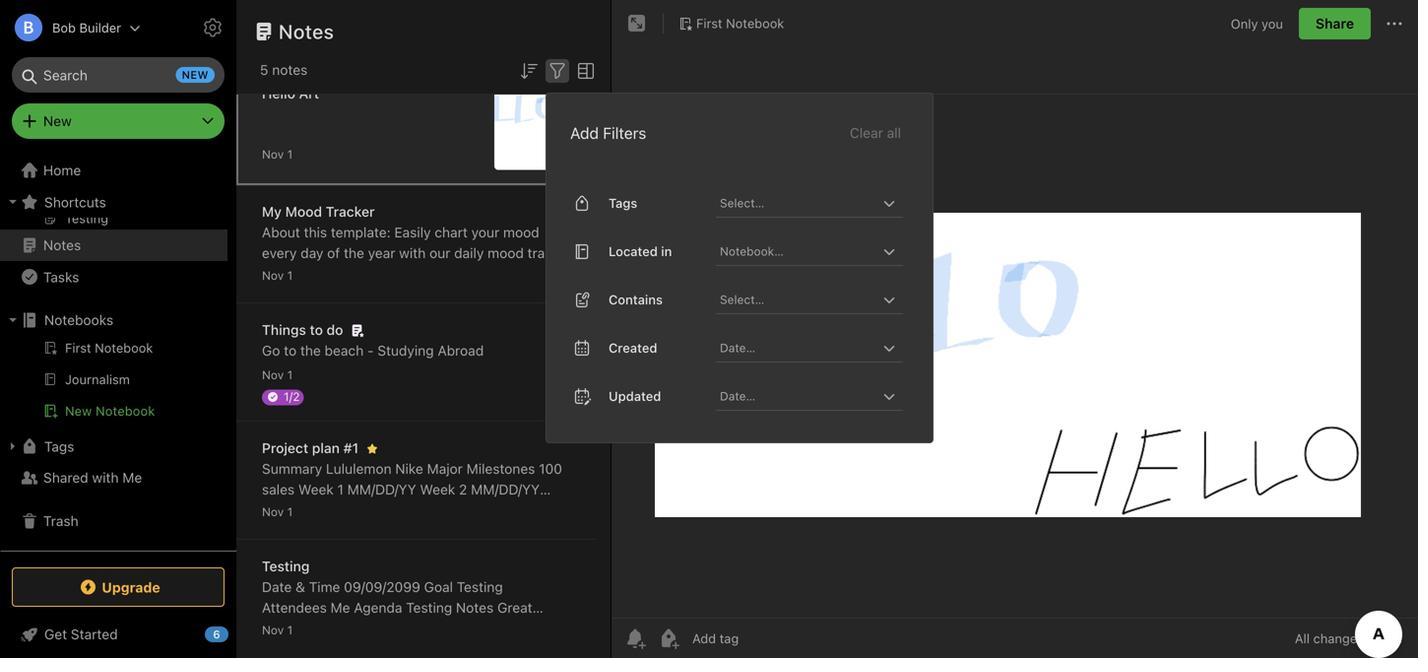 Task type: vqa. For each thing, say whether or not it's contained in the screenshot.
search field at the left
no



Task type: describe. For each thing, give the bounding box(es) containing it.
group inside tree
[[0, 59, 228, 237]]

notes link
[[0, 230, 228, 261]]

all
[[1295, 631, 1310, 646]]

6
[[213, 628, 220, 641]]

trash link
[[0, 505, 228, 537]]

notes up hello art
[[272, 62, 308, 78]]

trash
[[43, 513, 79, 529]]

with inside about this template: easily chart your mood every day of the year with our daily mood track er template. click each square to change the cell background accordin...
[[399, 245, 426, 261]]

tags button
[[0, 430, 228, 462]]

1 horizontal spatial 2
[[459, 481, 467, 497]]

settings image
[[201, 16, 225, 39]]

new for new notebook
[[65, 403, 92, 418]]

located
[[609, 244, 658, 259]]

clear all button
[[848, 121, 903, 145]]

up
[[491, 620, 507, 636]]

1 nov from the top
[[262, 147, 284, 161]]

to for do
[[310, 322, 323, 338]]

le...
[[512, 523, 539, 539]]

of
[[327, 245, 340, 261]]

art
[[299, 85, 319, 101]]

summary lululemon nike major milestones 100 sales week 1 mm/dd/yy week 2 mm/dd/yy week 3 mm/dd/yy week 4 mm/dd/yy week 5 mm/dd/yy task 1 task 2 task 3 task 4 le...
[[262, 461, 562, 539]]

Tags field
[[716, 189, 903, 217]]

created
[[609, 340, 657, 355]]

More actions field
[[1383, 8, 1407, 39]]

1 down attendees on the bottom of the page
[[287, 623, 293, 637]]

Add filters field
[[546, 57, 569, 83]]

notes down status
[[417, 641, 453, 657]]

get started
[[44, 626, 118, 642]]

1 down the sales at the left bottom
[[287, 505, 293, 519]]

1 horizontal spatial tags
[[609, 196, 638, 210]]

goal
[[424, 579, 453, 595]]

accordin...
[[367, 286, 434, 302]]

great
[[497, 599, 533, 616]]

1 vertical spatial testing
[[457, 579, 503, 595]]

week down the sales at the left bottom
[[262, 502, 297, 518]]

with inside tree
[[92, 469, 119, 486]]

Contains field
[[716, 285, 903, 314]]

status
[[407, 620, 447, 636]]

updated
[[609, 389, 661, 403]]

notebook for first notebook
[[726, 16, 784, 31]]

1 vertical spatial 2
[[410, 523, 418, 539]]

0 vertical spatial meeting
[[511, 620, 562, 636]]

about this template: easily chart your mood every day of the year with our daily mood track er template. click each square to change the cell background accordin...
[[262, 224, 566, 302]]

home
[[43, 162, 81, 178]]

project
[[262, 440, 308, 456]]

notes down the action
[[262, 641, 297, 657]]

home link
[[0, 155, 236, 186]]

template.
[[279, 265, 338, 282]]

track
[[528, 245, 566, 261]]

first notebook
[[696, 16, 784, 31]]

new search field
[[26, 57, 215, 93]]

1/2
[[284, 390, 300, 403]]

add tag image
[[657, 626, 681, 650]]

1 task from the left
[[335, 523, 364, 539]]

this
[[304, 224, 327, 240]]

your
[[472, 224, 500, 240]]

attendees
[[262, 599, 327, 616]]

tasks
[[43, 269, 79, 285]]

date… for created
[[720, 341, 756, 354]]

3 task from the left
[[422, 523, 451, 539]]

clear
[[850, 124, 883, 141]]

1 down the lululemon
[[337, 481, 344, 497]]

tags inside button
[[44, 438, 74, 454]]

my
[[262, 203, 282, 220]]

our
[[430, 245, 451, 261]]

1 vertical spatial the
[[526, 265, 546, 282]]

me inside tree
[[122, 469, 142, 486]]

template:
[[331, 224, 391, 240]]

you
[[1262, 16, 1283, 31]]

4 task from the left
[[467, 523, 496, 539]]

0 vertical spatial 5
[[260, 62, 268, 78]]

Sort options field
[[517, 57, 541, 83]]

first
[[696, 16, 723, 31]]

summary
[[262, 461, 322, 477]]

notes inside notes link
[[43, 237, 81, 253]]

go to the beach - studying abroad
[[262, 342, 484, 359]]

add
[[570, 123, 599, 142]]

09/09/2099
[[344, 579, 420, 595]]

 Date picker field
[[716, 382, 921, 411]]

lululemon
[[326, 461, 392, 477]]

nov 1 for summary lululemon nike major milestones 100 sales week 1 mm/dd/yy week 2 mm/dd/yy week 3 mm/dd/yy week 4 mm/dd/yy week 5 mm/dd/yy task 1 task 2 task 3 task 4 le...
[[262, 505, 293, 519]]

0 vertical spatial mood
[[503, 224, 540, 240]]

Note Editor text field
[[612, 95, 1418, 618]]

1 vertical spatial 4
[[500, 523, 509, 539]]

beach
[[325, 342, 364, 359]]

square
[[412, 265, 455, 282]]

testing date & time 09/09/2099 goal testing attendees me agenda testing notes great action items assignee status clean up meeting notes send out meeting notes and actio...
[[262, 558, 562, 657]]

week up le...
[[510, 502, 545, 518]]

out
[[338, 641, 358, 657]]

click
[[342, 265, 373, 282]]

3 nov 1 from the top
[[262, 368, 293, 382]]

0 vertical spatial the
[[344, 245, 364, 261]]

do
[[327, 322, 343, 338]]

notes inside testing date & time 09/09/2099 goal testing attendees me agenda testing notes great action items assignee status clean up meeting notes send out meeting notes and actio...
[[456, 599, 494, 616]]

tree containing home
[[0, 28, 236, 550]]

nov for about this template: easily chart your mood every day of the year with our daily mood track er template. click each square to change the cell background accordin...
[[262, 268, 284, 282]]

major
[[427, 461, 463, 477]]

shortcuts
[[44, 194, 106, 210]]

expand note image
[[625, 12, 649, 35]]

note window element
[[612, 0, 1418, 658]]

new notebook button
[[0, 399, 228, 423]]

notebook for new notebook
[[96, 403, 155, 418]]

time
[[309, 579, 340, 595]]

new for new
[[43, 113, 72, 129]]

0 horizontal spatial 3
[[301, 502, 310, 518]]

 input text field
[[718, 237, 878, 265]]

5 inside summary lululemon nike major milestones 100 sales week 1 mm/dd/yy week 2 mm/dd/yy week 3 mm/dd/yy week 4 mm/dd/yy week 5 mm/dd/yy task 1 task 2 task 3 task 4 le...
[[549, 502, 558, 518]]

Account field
[[0, 8, 141, 47]]

upgrade button
[[12, 567, 225, 607]]

action
[[262, 620, 302, 636]]

and
[[457, 641, 480, 657]]

week down summary
[[298, 481, 334, 497]]

changes
[[1314, 631, 1364, 646]]

notebooks link
[[0, 304, 228, 336]]

1 up 09/09/2099
[[367, 523, 374, 539]]

tracker
[[326, 203, 375, 220]]

things
[[262, 322, 306, 338]]



Task type: locate. For each thing, give the bounding box(es) containing it.
share
[[1316, 15, 1354, 32]]

1 vertical spatial mood
[[488, 245, 524, 261]]

thumbnail image
[[494, 83, 581, 170]]

2 nov 1 from the top
[[262, 268, 293, 282]]

Search text field
[[26, 57, 211, 93]]

1 horizontal spatial testing
[[406, 599, 452, 616]]

3 down summary
[[301, 502, 310, 518]]

Add tag field
[[691, 630, 838, 647]]

notebook inside button
[[726, 16, 784, 31]]

clean
[[451, 620, 487, 636]]

testing
[[262, 558, 310, 574], [457, 579, 503, 595], [406, 599, 452, 616]]

tags up "located" on the left top of page
[[609, 196, 638, 210]]

date… inside field
[[720, 389, 756, 403]]

notebook right first
[[726, 16, 784, 31]]

notes
[[279, 20, 334, 43], [43, 237, 81, 253], [456, 599, 494, 616]]

meeting down "assignee"
[[362, 641, 414, 657]]

shortcuts button
[[0, 186, 228, 218]]

2 horizontal spatial to
[[459, 265, 471, 282]]

1 horizontal spatial with
[[399, 245, 426, 261]]

notebook inside button
[[96, 403, 155, 418]]

to down daily
[[459, 265, 471, 282]]

1 horizontal spatial to
[[310, 322, 323, 338]]

with down the tags button
[[92, 469, 119, 486]]

0 vertical spatial 4
[[425, 502, 434, 518]]

1 horizontal spatial 4
[[500, 523, 509, 539]]

add filters image
[[546, 59, 569, 83]]

chart
[[435, 224, 468, 240]]

year
[[368, 245, 395, 261]]

go
[[262, 342, 280, 359]]

abroad
[[438, 342, 484, 359]]

4 nov from the top
[[262, 505, 284, 519]]

shared with me
[[43, 469, 142, 486]]

tasks button
[[0, 261, 228, 293]]

me down the tags button
[[122, 469, 142, 486]]

1 vertical spatial notes
[[43, 237, 81, 253]]

easily
[[394, 224, 431, 240]]

nov
[[262, 147, 284, 161], [262, 268, 284, 282], [262, 368, 284, 382], [262, 505, 284, 519], [262, 623, 284, 637]]

2 horizontal spatial testing
[[457, 579, 503, 595]]

mood
[[285, 203, 322, 220]]

nov down the sales at the left bottom
[[262, 505, 284, 519]]

1 horizontal spatial notebook
[[726, 16, 784, 31]]

2 vertical spatial testing
[[406, 599, 452, 616]]

mood up "change"
[[488, 245, 524, 261]]

nov 1 up my
[[262, 147, 293, 161]]

new inside new popup button
[[43, 113, 72, 129]]

2  input text field from the top
[[718, 285, 878, 313]]

nov 1 for date & time 09/09/2099 goal testing attendees me agenda testing notes great action items assignee status clean up meeting notes send out meeting notes and actio...
[[262, 623, 293, 637]]

2 vertical spatial the
[[300, 342, 321, 359]]

project plan #1
[[262, 440, 359, 456]]

about
[[262, 224, 300, 240]]

click to collapse image
[[229, 622, 244, 645]]

1 up the 1/2 on the left bottom
[[287, 368, 293, 382]]

5 nov from the top
[[262, 623, 284, 637]]

saved
[[1368, 631, 1403, 646]]

shared with me link
[[0, 462, 228, 494]]

only you
[[1231, 16, 1283, 31]]

me
[[122, 469, 142, 486], [331, 599, 350, 616]]

upgrade
[[102, 579, 160, 595]]

the down track
[[526, 265, 546, 282]]

tags up shared
[[44, 438, 74, 454]]

5 down 100
[[549, 502, 558, 518]]

meeting down great
[[511, 620, 562, 636]]

assignee
[[345, 620, 403, 636]]

2 date… from the top
[[720, 389, 756, 403]]

0 vertical spatial 3
[[301, 502, 310, 518]]

4 left le...
[[500, 523, 509, 539]]

notes up 5 notes
[[279, 20, 334, 43]]

0 horizontal spatial with
[[92, 469, 119, 486]]

0 horizontal spatial me
[[122, 469, 142, 486]]

3 nov from the top
[[262, 368, 284, 382]]

4 down the major
[[425, 502, 434, 518]]

date… down contains field
[[720, 341, 756, 354]]

with down easily on the top
[[399, 245, 426, 261]]

0 horizontal spatial testing
[[262, 558, 310, 574]]

0 horizontal spatial 5
[[260, 62, 268, 78]]

new notebook group
[[0, 336, 228, 430]]

change
[[475, 265, 522, 282]]

100
[[539, 461, 562, 477]]

1 nov 1 from the top
[[262, 147, 293, 161]]

nov 1 for about this template: easily chart your mood every day of the year with our daily mood track er template. click each square to change the cell background accordin...
[[262, 268, 293, 282]]

1 horizontal spatial me
[[331, 599, 350, 616]]

new inside new notebook button
[[65, 403, 92, 418]]

0 horizontal spatial to
[[284, 342, 297, 359]]

5 up the hello
[[260, 62, 268, 78]]

0 horizontal spatial 4
[[425, 502, 434, 518]]

me down time
[[331, 599, 350, 616]]

started
[[71, 626, 118, 642]]

week down the 'nike'
[[386, 502, 421, 518]]

5 notes
[[260, 62, 308, 78]]

nov up cell at the left top of page
[[262, 268, 284, 282]]

0 horizontal spatial meeting
[[362, 641, 414, 657]]

me inside testing date & time 09/09/2099 goal testing attendees me agenda testing notes great action items assignee status clean up meeting notes send out meeting notes and actio...
[[331, 599, 350, 616]]

mood
[[503, 224, 540, 240], [488, 245, 524, 261]]

0 horizontal spatial tags
[[44, 438, 74, 454]]

er
[[262, 245, 566, 282]]

0 vertical spatial testing
[[262, 558, 310, 574]]

nov up my
[[262, 147, 284, 161]]

1 horizontal spatial 3
[[455, 523, 463, 539]]

new up home
[[43, 113, 72, 129]]

date
[[262, 579, 292, 595]]

cell
[[262, 286, 284, 302]]

1 vertical spatial notebook
[[96, 403, 155, 418]]

1 vertical spatial meeting
[[362, 641, 414, 657]]

 input text field for tags
[[718, 189, 878, 217]]

milestones
[[467, 461, 535, 477]]

2 task from the left
[[377, 523, 406, 539]]

week down the major
[[420, 481, 455, 497]]

0 vertical spatial new
[[43, 113, 72, 129]]

1 vertical spatial with
[[92, 469, 119, 486]]

View options field
[[569, 57, 598, 83]]

nov down attendees on the bottom of the page
[[262, 623, 284, 637]]

 input text field down  input text box
[[718, 285, 878, 313]]

all changes saved
[[1295, 631, 1403, 646]]

to inside about this template: easily chart your mood every day of the year with our daily mood track er template. click each square to change the cell background accordin...
[[459, 265, 471, 282]]

 Date picker field
[[716, 334, 921, 362]]

 input text field for contains
[[718, 285, 878, 313]]

new up the tags button
[[65, 403, 92, 418]]

first notebook button
[[672, 10, 791, 37]]

3
[[301, 502, 310, 518], [455, 523, 463, 539]]

new
[[182, 68, 209, 81]]

task up goal on the bottom left of page
[[422, 523, 451, 539]]

2 down the 'nike'
[[410, 523, 418, 539]]

5 nov 1 from the top
[[262, 623, 293, 637]]

sales
[[262, 481, 295, 497]]

notebook up the tags button
[[96, 403, 155, 418]]

 input text field inside contains field
[[718, 285, 878, 313]]

testing up great
[[457, 579, 503, 595]]

get
[[44, 626, 67, 642]]

1 horizontal spatial the
[[344, 245, 364, 261]]

0 vertical spatial date…
[[720, 341, 756, 354]]

2 vertical spatial notes
[[456, 599, 494, 616]]

0 vertical spatial with
[[399, 245, 426, 261]]

plan
[[312, 440, 340, 456]]

week
[[298, 481, 334, 497], [420, 481, 455, 497], [262, 502, 297, 518], [386, 502, 421, 518], [510, 502, 545, 518]]

shared
[[43, 469, 88, 486]]

more actions image
[[1383, 12, 1407, 35]]

2 down the major
[[459, 481, 467, 497]]

 input text field inside 'tags' field
[[718, 189, 878, 217]]

my mood tracker
[[262, 203, 375, 220]]

1 vertical spatial new
[[65, 403, 92, 418]]

add a reminder image
[[624, 626, 647, 650]]

0 vertical spatial me
[[122, 469, 142, 486]]

testing up "date"
[[262, 558, 310, 574]]

1 vertical spatial date…
[[720, 389, 756, 403]]

background
[[288, 286, 363, 302]]

2 horizontal spatial the
[[526, 265, 546, 282]]

to for the
[[284, 342, 297, 359]]

tree
[[0, 28, 236, 550]]

new notebook
[[65, 403, 155, 418]]

task left le...
[[467, 523, 496, 539]]

1 vertical spatial tags
[[44, 438, 74, 454]]

Located in field
[[716, 237, 903, 266]]

day
[[301, 245, 324, 261]]

1 up mood
[[287, 147, 293, 161]]

notes up tasks
[[43, 237, 81, 253]]

things to do
[[262, 322, 343, 338]]

1 horizontal spatial 5
[[549, 502, 558, 518]]

0 vertical spatial 2
[[459, 481, 467, 497]]

daily
[[454, 245, 484, 261]]

0 vertical spatial tags
[[609, 196, 638, 210]]

testing up status
[[406, 599, 452, 616]]

task
[[335, 523, 364, 539], [377, 523, 406, 539], [422, 523, 451, 539], [467, 523, 496, 539]]

filters
[[603, 123, 647, 142]]

new button
[[12, 103, 225, 139]]

mood up track
[[503, 224, 540, 240]]

1 vertical spatial 3
[[455, 523, 463, 539]]

0 vertical spatial to
[[459, 265, 471, 282]]

-
[[367, 342, 374, 359]]

add filters
[[570, 123, 647, 142]]

notes up clean on the left
[[456, 599, 494, 616]]

0 horizontal spatial 2
[[410, 523, 418, 539]]

 input text field up  input text box
[[718, 189, 878, 217]]

agenda
[[354, 599, 402, 616]]

nov for date & time 09/09/2099 goal testing attendees me agenda testing notes great action items assignee status clean up meeting notes send out meeting notes and actio...
[[262, 623, 284, 637]]

date… inside  date picker field
[[720, 341, 756, 354]]

2 vertical spatial to
[[284, 342, 297, 359]]

contains
[[609, 292, 663, 307]]

1 down every
[[287, 268, 293, 282]]

notebooks
[[44, 312, 113, 328]]

3 down the major
[[455, 523, 463, 539]]

task up 09/09/2099
[[377, 523, 406, 539]]

1 date… from the top
[[720, 341, 756, 354]]

share button
[[1299, 8, 1371, 39]]

nov 1 down go
[[262, 368, 293, 382]]

task up time
[[335, 523, 364, 539]]

1 vertical spatial 5
[[549, 502, 558, 518]]

expand notebooks image
[[5, 312, 21, 328]]

0 horizontal spatial notes
[[43, 237, 81, 253]]

group
[[0, 59, 228, 237]]

to right go
[[284, 342, 297, 359]]

0 horizontal spatial notebook
[[96, 403, 155, 418]]

0 vertical spatial  input text field
[[718, 189, 878, 217]]

1 horizontal spatial meeting
[[511, 620, 562, 636]]

the down things to do
[[300, 342, 321, 359]]

2 horizontal spatial notes
[[456, 599, 494, 616]]

expand tags image
[[5, 438, 21, 454]]

nov for summary lululemon nike major milestones 100 sales week 1 mm/dd/yy week 2 mm/dd/yy week 3 mm/dd/yy week 4 mm/dd/yy week 5 mm/dd/yy task 1 task 2 task 3 task 4 le...
[[262, 505, 284, 519]]

nov 1 down attendees on the bottom of the page
[[262, 623, 293, 637]]

every
[[262, 245, 297, 261]]

1 vertical spatial me
[[331, 599, 350, 616]]

0 vertical spatial notebook
[[726, 16, 784, 31]]

1 vertical spatial to
[[310, 322, 323, 338]]

bob
[[52, 20, 76, 35]]

located in
[[609, 244, 672, 259]]

all
[[887, 124, 901, 141]]

hello
[[262, 85, 295, 101]]

the right of
[[344, 245, 364, 261]]

items
[[306, 620, 341, 636]]

0 vertical spatial notes
[[279, 20, 334, 43]]

send
[[301, 641, 334, 657]]

to left do
[[310, 322, 323, 338]]

nov 1 down the sales at the left bottom
[[262, 505, 293, 519]]

1 horizontal spatial notes
[[279, 20, 334, 43]]

nov 1 up cell at the left top of page
[[262, 268, 293, 282]]

1 vertical spatial  input text field
[[718, 285, 878, 313]]

to
[[459, 265, 471, 282], [310, 322, 323, 338], [284, 342, 297, 359]]

1  input text field from the top
[[718, 189, 878, 217]]

clear all
[[850, 124, 901, 141]]

 input text field
[[718, 189, 878, 217], [718, 285, 878, 313]]

2 nov from the top
[[262, 268, 284, 282]]

date…
[[720, 341, 756, 354], [720, 389, 756, 403]]

notebook
[[726, 16, 784, 31], [96, 403, 155, 418]]

nike
[[395, 461, 423, 477]]

nov down go
[[262, 368, 284, 382]]

Help and Learning task checklist field
[[0, 619, 236, 650]]

in
[[661, 244, 672, 259]]

each
[[377, 265, 408, 282]]

date… down  date picker field
[[720, 389, 756, 403]]

meeting
[[511, 620, 562, 636], [362, 641, 414, 657]]

date… for updated
[[720, 389, 756, 403]]

1
[[287, 147, 293, 161], [287, 268, 293, 282], [287, 368, 293, 382], [337, 481, 344, 497], [287, 505, 293, 519], [367, 523, 374, 539], [287, 623, 293, 637]]

0 horizontal spatial the
[[300, 342, 321, 359]]

the
[[344, 245, 364, 261], [526, 265, 546, 282], [300, 342, 321, 359]]

&
[[296, 579, 305, 595]]

4 nov 1 from the top
[[262, 505, 293, 519]]

builder
[[79, 20, 121, 35]]



